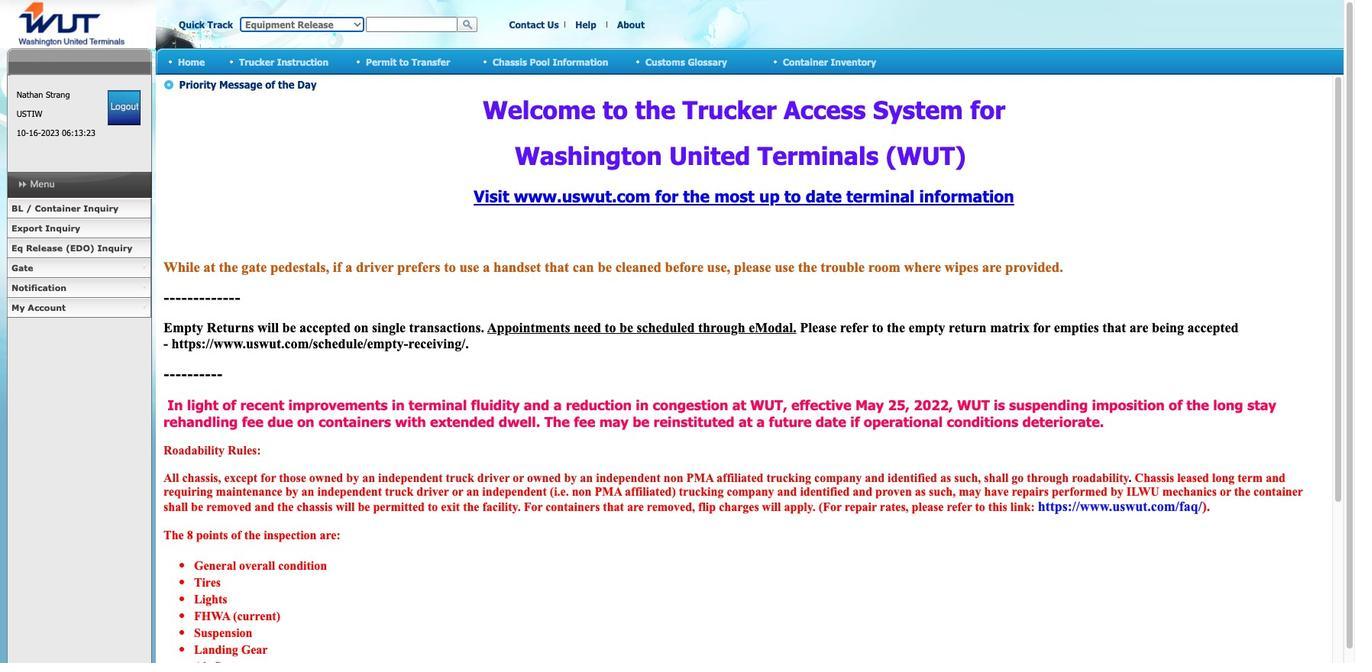 Task type: vqa. For each thing, say whether or not it's contained in the screenshot.
Sign Up link
no



Task type: locate. For each thing, give the bounding box(es) containing it.
eq release (edo) inquiry link
[[7, 238, 151, 258]]

contact
[[509, 19, 545, 30]]

1 horizontal spatial container
[[783, 56, 828, 67]]

None text field
[[366, 17, 458, 32]]

inquiry down bl / container inquiry
[[45, 223, 80, 233]]

notification
[[11, 283, 67, 293]]

quick track
[[179, 19, 233, 30]]

0 vertical spatial inquiry
[[84, 203, 119, 213]]

my
[[11, 303, 25, 313]]

nathan
[[17, 89, 43, 99]]

16-
[[29, 128, 41, 138]]

(edo)
[[66, 243, 95, 253]]

inquiry for (edo)
[[98, 243, 132, 253]]

permit
[[366, 56, 397, 67]]

chassis
[[493, 56, 527, 67]]

inquiry up export inquiry link on the top of page
[[84, 203, 119, 213]]

inquiry
[[84, 203, 119, 213], [45, 223, 80, 233], [98, 243, 132, 253]]

container inventory
[[783, 56, 877, 67]]

login image
[[108, 90, 141, 125]]

instruction
[[277, 56, 329, 67]]

2 vertical spatial inquiry
[[98, 243, 132, 253]]

10-16-2023 06:13:23
[[17, 128, 95, 138]]

about
[[618, 19, 645, 30]]

information
[[553, 56, 609, 67]]

0 vertical spatial container
[[783, 56, 828, 67]]

container up export inquiry
[[35, 203, 81, 213]]

2023
[[41, 128, 59, 138]]

container left inventory
[[783, 56, 828, 67]]

container
[[783, 56, 828, 67], [35, 203, 81, 213]]

inquiry right (edo)
[[98, 243, 132, 253]]

/
[[26, 203, 32, 213]]

customs
[[646, 56, 685, 67]]

my account
[[11, 303, 66, 313]]

eq release (edo) inquiry
[[11, 243, 132, 253]]

to
[[400, 56, 409, 67]]

glossary
[[688, 56, 728, 67]]

export inquiry link
[[7, 219, 151, 238]]

track
[[208, 19, 233, 30]]

bl / container inquiry link
[[7, 199, 151, 219]]

ustiw
[[17, 109, 42, 118]]

1 vertical spatial container
[[35, 203, 81, 213]]

release
[[26, 243, 63, 253]]

06:13:23
[[62, 128, 95, 138]]

bl
[[11, 203, 23, 213]]

trucker
[[239, 56, 274, 67]]



Task type: describe. For each thing, give the bounding box(es) containing it.
my account link
[[7, 298, 151, 318]]

home
[[178, 56, 205, 67]]

trucker instruction
[[239, 56, 329, 67]]

permit to transfer
[[366, 56, 450, 67]]

export inquiry
[[11, 223, 80, 233]]

customs glossary
[[646, 56, 728, 67]]

about link
[[618, 19, 645, 30]]

inquiry for container
[[84, 203, 119, 213]]

us
[[548, 19, 559, 30]]

help link
[[576, 19, 597, 30]]

transfer
[[412, 56, 450, 67]]

contact us link
[[509, 19, 559, 30]]

10-
[[17, 128, 29, 138]]

help
[[576, 19, 597, 30]]

gate link
[[7, 258, 151, 278]]

export
[[11, 223, 43, 233]]

quick
[[179, 19, 205, 30]]

gate
[[11, 263, 33, 273]]

1 vertical spatial inquiry
[[45, 223, 80, 233]]

nathan strang
[[17, 89, 70, 99]]

pool
[[530, 56, 550, 67]]

chassis pool information
[[493, 56, 609, 67]]

account
[[28, 303, 66, 313]]

eq
[[11, 243, 23, 253]]

inventory
[[831, 56, 877, 67]]

bl / container inquiry
[[11, 203, 119, 213]]

notification link
[[7, 278, 151, 298]]

0 horizontal spatial container
[[35, 203, 81, 213]]

contact us
[[509, 19, 559, 30]]

strang
[[46, 89, 70, 99]]



